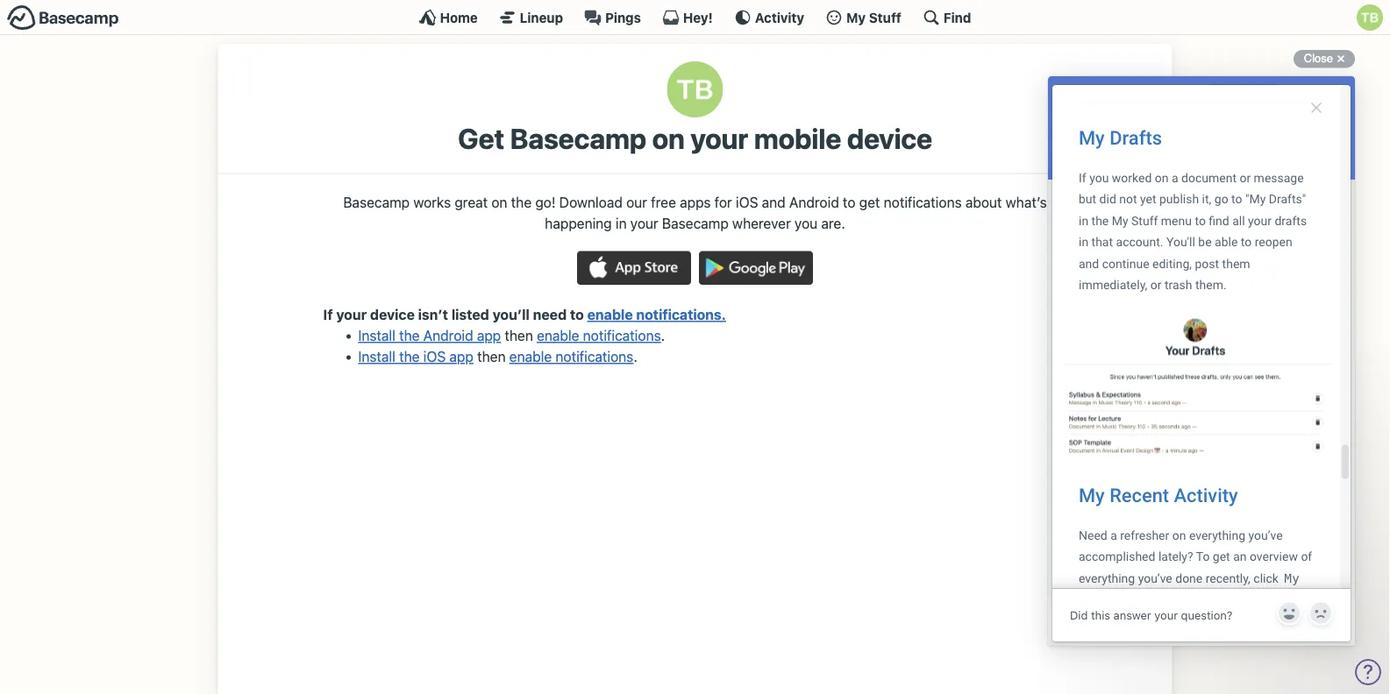Task type: describe. For each thing, give the bounding box(es) containing it.
isn't
[[418, 307, 448, 323]]

hey!
[[683, 10, 713, 25]]

1 vertical spatial tim burton image
[[667, 61, 723, 118]]

to inside if your device isn't listed you'll need to enable notifications. install the android app then enable notifications . install the ios app then enable notifications .
[[570, 307, 584, 323]]

great
[[455, 194, 488, 210]]

go!
[[535, 194, 556, 210]]

basecamp works great on the go! download our free apps for ios and android to get notifications about what's happening in your basecamp wherever you are.
[[343, 194, 1047, 231]]

enable notifications link for install the android app
[[537, 328, 661, 344]]

get
[[859, 194, 880, 210]]

to inside basecamp works great on the go! download our free apps for ios and android to get notifications about what's happening in your basecamp wherever you are.
[[843, 194, 856, 210]]

download
[[559, 194, 623, 210]]

download on the play store image
[[699, 251, 813, 285]]

listed
[[452, 307, 489, 323]]

find button
[[923, 9, 971, 26]]

activity
[[755, 10, 804, 25]]

0 horizontal spatial basecamp
[[343, 194, 410, 210]]

stuff
[[869, 10, 902, 25]]

pings button
[[584, 9, 641, 26]]

apps
[[680, 194, 711, 210]]

lineup
[[520, 10, 563, 25]]

for
[[715, 194, 732, 210]]

home link
[[419, 9, 478, 26]]

wherever
[[732, 215, 791, 231]]

need
[[533, 307, 567, 323]]

on inside basecamp works great on the go! download our free apps for ios and android to get notifications about what's happening in your basecamp wherever you are.
[[492, 194, 507, 210]]

2 vertical spatial the
[[399, 349, 420, 365]]

your inside basecamp works great on the go! download our free apps for ios and android to get notifications about what's happening in your basecamp wherever you are.
[[630, 215, 659, 231]]

activity link
[[734, 9, 804, 26]]

main element
[[0, 0, 1390, 35]]

lineup link
[[499, 9, 563, 26]]

notifications.
[[636, 307, 726, 323]]

my
[[847, 10, 866, 25]]

2 vertical spatial notifications
[[556, 349, 634, 365]]

0 vertical spatial on
[[652, 122, 685, 155]]

enable notifications. link
[[587, 307, 726, 323]]

enable notifications link for install the ios app
[[509, 349, 634, 365]]

switch accounts image
[[7, 4, 119, 32]]



Task type: vqa. For each thing, say whether or not it's contained in the screenshot.
the topmost tools
no



Task type: locate. For each thing, give the bounding box(es) containing it.
0 vertical spatial the
[[511, 194, 532, 210]]

and
[[762, 194, 786, 210]]

0 vertical spatial install
[[358, 328, 396, 344]]

mobile
[[754, 122, 841, 155]]

1 horizontal spatial .
[[661, 328, 665, 344]]

install
[[358, 328, 396, 344], [358, 349, 396, 365]]

0 horizontal spatial your
[[336, 307, 367, 323]]

ios
[[736, 194, 758, 210], [423, 349, 446, 365]]

to right need
[[570, 307, 584, 323]]

0 horizontal spatial android
[[423, 328, 473, 344]]

1 vertical spatial device
[[370, 307, 415, 323]]

0 horizontal spatial app
[[450, 349, 474, 365]]

1 vertical spatial your
[[630, 215, 659, 231]]

basecamp down apps
[[662, 215, 729, 231]]

install the android app link
[[358, 328, 501, 344]]

1 horizontal spatial to
[[843, 194, 856, 210]]

1 vertical spatial android
[[423, 328, 473, 344]]

1 vertical spatial install
[[358, 349, 396, 365]]

0 vertical spatial enable notifications link
[[537, 328, 661, 344]]

android inside basecamp works great on the go! download our free apps for ios and android to get notifications about what's happening in your basecamp wherever you are.
[[789, 194, 839, 210]]

0 horizontal spatial device
[[370, 307, 415, 323]]

what's
[[1006, 194, 1047, 210]]

0 vertical spatial to
[[843, 194, 856, 210]]

1 horizontal spatial ios
[[736, 194, 758, 210]]

android down the 'isn't'
[[423, 328, 473, 344]]

free
[[651, 194, 676, 210]]

in
[[616, 215, 627, 231]]

cross small image
[[1331, 48, 1352, 69]]

tim burton image
[[1357, 4, 1383, 31], [667, 61, 723, 118]]

your right the if
[[336, 307, 367, 323]]

the down install the android app 'link'
[[399, 349, 420, 365]]

1 horizontal spatial tim burton image
[[1357, 4, 1383, 31]]

basecamp left works
[[343, 194, 410, 210]]

notifications right get
[[884, 194, 962, 210]]

1 vertical spatial enable
[[537, 328, 579, 344]]

your inside if your device isn't listed you'll need to enable notifications. install the android app then enable notifications . install the ios app then enable notifications .
[[336, 307, 367, 323]]

your
[[691, 122, 748, 155], [630, 215, 659, 231], [336, 307, 367, 323]]

close button
[[1294, 48, 1355, 69]]

the inside basecamp works great on the go! download our free apps for ios and android to get notifications about what's happening in your basecamp wherever you are.
[[511, 194, 532, 210]]

1 horizontal spatial your
[[630, 215, 659, 231]]

the
[[511, 194, 532, 210], [399, 328, 420, 344], [399, 349, 420, 365]]

1 vertical spatial the
[[399, 328, 420, 344]]

cross small image
[[1331, 48, 1352, 69]]

1 horizontal spatial device
[[847, 122, 932, 155]]

1 horizontal spatial on
[[652, 122, 685, 155]]

install up install the ios app link
[[358, 328, 396, 344]]

app
[[477, 328, 501, 344], [450, 349, 474, 365]]

our
[[626, 194, 647, 210]]

0 vertical spatial tim burton image
[[1357, 4, 1383, 31]]

0 vertical spatial then
[[505, 328, 533, 344]]

my stuff
[[847, 10, 902, 25]]

.
[[661, 328, 665, 344], [634, 349, 638, 365]]

get
[[458, 122, 504, 155]]

1 vertical spatial enable notifications link
[[509, 349, 634, 365]]

download on the app store image
[[577, 251, 691, 285]]

notifications inside basecamp works great on the go! download our free apps for ios and android to get notifications about what's happening in your basecamp wherever you are.
[[884, 194, 962, 210]]

0 vertical spatial app
[[477, 328, 501, 344]]

find
[[944, 10, 971, 25]]

0 vertical spatial android
[[789, 194, 839, 210]]

on
[[652, 122, 685, 155], [492, 194, 507, 210]]

if
[[323, 307, 333, 323]]

install the ios app link
[[358, 349, 474, 365]]

0 vertical spatial ios
[[736, 194, 758, 210]]

0 horizontal spatial tim burton image
[[667, 61, 723, 118]]

to
[[843, 194, 856, 210], [570, 307, 584, 323]]

ios inside basecamp works great on the go! download our free apps for ios and android to get notifications about what's happening in your basecamp wherever you are.
[[736, 194, 758, 210]]

0 vertical spatial basecamp
[[510, 122, 646, 155]]

ios right for
[[736, 194, 758, 210]]

device up get
[[847, 122, 932, 155]]

ios down install the android app 'link'
[[423, 349, 446, 365]]

to left get
[[843, 194, 856, 210]]

1 vertical spatial ios
[[423, 349, 446, 365]]

basecamp
[[510, 122, 646, 155], [343, 194, 410, 210], [662, 215, 729, 231]]

are.
[[821, 215, 845, 231]]

notifications
[[884, 194, 962, 210], [583, 328, 661, 344], [556, 349, 634, 365]]

0 vertical spatial your
[[691, 122, 748, 155]]

the left go!
[[511, 194, 532, 210]]

1 vertical spatial on
[[492, 194, 507, 210]]

0 vertical spatial notifications
[[884, 194, 962, 210]]

device left the 'isn't'
[[370, 307, 415, 323]]

get basecamp on your mobile device
[[458, 122, 932, 155]]

works
[[413, 194, 451, 210]]

enable
[[587, 307, 633, 323], [537, 328, 579, 344], [509, 349, 552, 365]]

2 vertical spatial your
[[336, 307, 367, 323]]

2 horizontal spatial your
[[691, 122, 748, 155]]

2 vertical spatial basecamp
[[662, 215, 729, 231]]

0 horizontal spatial .
[[634, 349, 638, 365]]

0 horizontal spatial ios
[[423, 349, 446, 365]]

1 vertical spatial app
[[450, 349, 474, 365]]

hey! button
[[662, 9, 713, 26]]

basecamp up download
[[510, 122, 646, 155]]

1 vertical spatial notifications
[[583, 328, 661, 344]]

notifications for .
[[583, 328, 661, 344]]

2 install from the top
[[358, 349, 396, 365]]

android
[[789, 194, 839, 210], [423, 328, 473, 344]]

android up "you"
[[789, 194, 839, 210]]

0 vertical spatial enable
[[587, 307, 633, 323]]

2 horizontal spatial basecamp
[[662, 215, 729, 231]]

home
[[440, 10, 478, 25]]

notifications down "enable notifications." 'link'
[[583, 328, 661, 344]]

0 vertical spatial .
[[661, 328, 665, 344]]

your down our at the left top of page
[[630, 215, 659, 231]]

1 install from the top
[[358, 328, 396, 344]]

1 horizontal spatial basecamp
[[510, 122, 646, 155]]

then
[[505, 328, 533, 344], [477, 349, 506, 365]]

1 vertical spatial then
[[477, 349, 506, 365]]

if your device isn't listed you'll need to enable notifications. install the android app then enable notifications . install the ios app then enable notifications .
[[323, 307, 726, 365]]

notifications down need
[[556, 349, 634, 365]]

install down install the android app 'link'
[[358, 349, 396, 365]]

0 vertical spatial device
[[847, 122, 932, 155]]

close
[[1304, 52, 1333, 65]]

about
[[966, 194, 1002, 210]]

ios inside if your device isn't listed you'll need to enable notifications. install the android app then enable notifications . install the ios app then enable notifications .
[[423, 349, 446, 365]]

my stuff button
[[825, 9, 902, 26]]

enable notifications link
[[537, 328, 661, 344], [509, 349, 634, 365]]

you'll
[[493, 307, 530, 323]]

0 horizontal spatial on
[[492, 194, 507, 210]]

1 vertical spatial basecamp
[[343, 194, 410, 210]]

android inside if your device isn't listed you'll need to enable notifications. install the android app then enable notifications . install the ios app then enable notifications .
[[423, 328, 473, 344]]

1 horizontal spatial app
[[477, 328, 501, 344]]

happening
[[545, 215, 612, 231]]

device
[[847, 122, 932, 155], [370, 307, 415, 323]]

2 vertical spatial enable
[[509, 349, 552, 365]]

on right great
[[492, 194, 507, 210]]

1 horizontal spatial android
[[789, 194, 839, 210]]

app down install the android app 'link'
[[450, 349, 474, 365]]

0 horizontal spatial to
[[570, 307, 584, 323]]

you
[[795, 215, 818, 231]]

app down listed at the top of page
[[477, 328, 501, 344]]

your up for
[[691, 122, 748, 155]]

1 vertical spatial .
[[634, 349, 638, 365]]

on up 'free'
[[652, 122, 685, 155]]

the up install the ios app link
[[399, 328, 420, 344]]

1 vertical spatial to
[[570, 307, 584, 323]]

notifications for about
[[884, 194, 962, 210]]

device inside if your device isn't listed you'll need to enable notifications. install the android app then enable notifications . install the ios app then enable notifications .
[[370, 307, 415, 323]]

pings
[[605, 10, 641, 25]]



